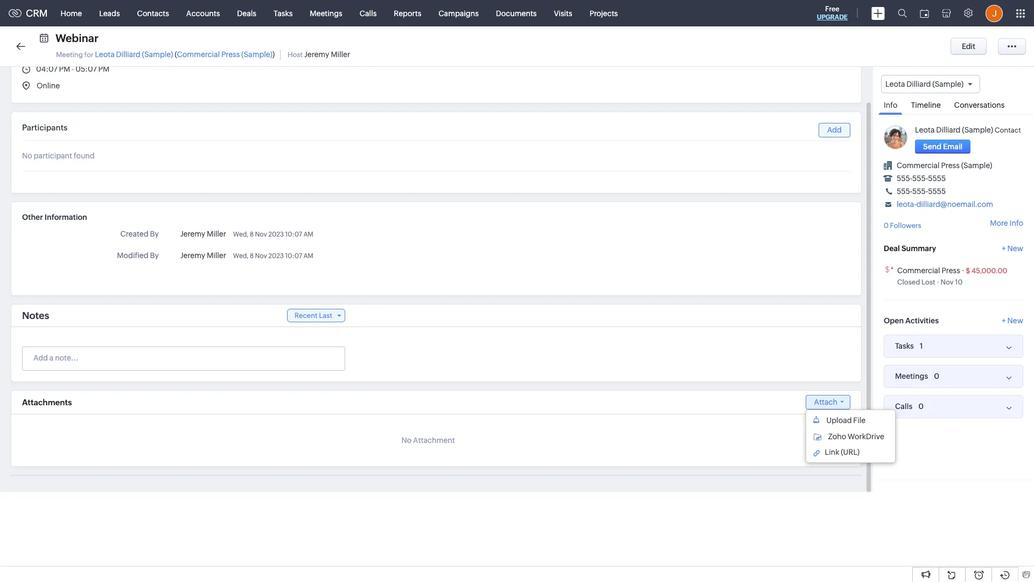 Task type: describe. For each thing, give the bounding box(es) containing it.
nov for modified by
[[255, 252, 267, 260]]

dilliard for leota dilliard (sample) contact
[[937, 126, 961, 134]]

leads
[[99, 9, 120, 18]]

leota for leota dilliard (sample) contact
[[916, 126, 935, 134]]

info link
[[879, 93, 903, 115]]

1 pm from the left
[[59, 65, 70, 73]]

conversations link
[[949, 93, 1011, 114]]

0 vertical spatial press
[[221, 50, 240, 59]]

0 vertical spatial jeremy
[[304, 50, 329, 59]]

(sample) left the host
[[241, 50, 273, 59]]

0 vertical spatial miller
[[331, 50, 350, 59]]

add
[[828, 126, 842, 134]]

upgrade
[[817, 13, 848, 21]]

deals link
[[229, 0, 265, 26]]

host jeremy miller
[[288, 50, 350, 59]]

visits link
[[546, 0, 581, 26]]

10:07 for created by
[[285, 231, 302, 238]]

workdrive
[[848, 432, 885, 441]]

wed, 8 nov 2023 10:07 am for modified by
[[233, 252, 314, 260]]

by for modified by
[[150, 251, 159, 260]]

host
[[288, 51, 303, 59]]

free upgrade
[[817, 5, 848, 21]]

no for no participant found
[[22, 151, 32, 160]]

-
[[72, 65, 74, 73]]

attach
[[815, 398, 838, 406]]

0 vertical spatial commercial
[[177, 50, 220, 59]]

0 vertical spatial ·
[[962, 266, 965, 275]]

timeline link
[[906, 93, 947, 114]]

0 horizontal spatial commercial press (sample) link
[[177, 50, 273, 59]]

upload
[[827, 416, 852, 425]]

projects
[[590, 9, 618, 18]]

jeremy miller for created by
[[180, 230, 226, 238]]

followers
[[891, 222, 922, 230]]

2 pm from the left
[[98, 65, 109, 73]]

0 horizontal spatial info
[[884, 101, 898, 110]]

1 5555 from the top
[[929, 174, 946, 183]]

miller for modified by
[[207, 251, 226, 260]]

documents link
[[488, 0, 546, 26]]

2 + new from the top
[[1003, 316, 1024, 325]]

no participant found
[[22, 151, 95, 160]]

deal summary
[[884, 244, 937, 253]]

leota-dilliard@noemail.com
[[897, 200, 994, 209]]

0 for meetings
[[935, 372, 940, 380]]

deals
[[237, 9, 256, 18]]

leota for leota dilliard (sample)
[[886, 80, 906, 88]]

nov for created by
[[255, 231, 267, 238]]

dilliard@noemail.com
[[917, 200, 994, 209]]

calls link
[[351, 0, 385, 26]]

(sample) left (
[[142, 50, 173, 59]]

jeremy for modified by
[[180, 251, 205, 260]]

crm link
[[9, 8, 48, 19]]

created by
[[120, 230, 159, 238]]

other
[[22, 213, 43, 221]]

reports
[[394, 9, 422, 18]]

recent last
[[295, 311, 333, 320]]

wed, 8 nov 2023 10:07 am for created by
[[233, 231, 314, 238]]

no for no attachment
[[402, 436, 412, 445]]

activities
[[906, 316, 939, 325]]

last
[[319, 311, 333, 320]]

jeremy for created by
[[180, 230, 205, 238]]

10
[[956, 278, 963, 286]]

closed
[[898, 278, 921, 286]]

search image
[[898, 9, 908, 18]]

recent
[[295, 311, 318, 320]]

conversations
[[955, 101, 1005, 110]]

upload file
[[827, 416, 866, 425]]

(
[[175, 50, 177, 59]]

participant
[[34, 151, 72, 160]]

05:07
[[76, 65, 97, 73]]

new inside "link"
[[1008, 244, 1024, 253]]

commercial for commercial press · $ 45,000.00 closed lost · nov 10
[[898, 266, 941, 275]]

attachment
[[413, 436, 455, 445]]

accounts link
[[178, 0, 229, 26]]

0 followers
[[884, 222, 922, 230]]

other information
[[22, 213, 87, 221]]

0 horizontal spatial calls
[[360, 9, 377, 18]]

(url)
[[841, 448, 860, 457]]

tasks link
[[265, 0, 301, 26]]

commercial press (sample)
[[897, 161, 993, 170]]

free
[[826, 5, 840, 13]]

reports link
[[385, 0, 430, 26]]

more info
[[991, 219, 1024, 228]]

meeting
[[56, 51, 83, 59]]

1 horizontal spatial meetings
[[896, 372, 929, 381]]

by for created by
[[150, 230, 159, 238]]

timeline
[[912, 101, 941, 110]]

1
[[920, 342, 924, 350]]

meeting for leota dilliard (sample) ( commercial press (sample) )
[[56, 50, 275, 59]]

information
[[45, 213, 87, 221]]

contacts
[[137, 9, 169, 18]]

home link
[[52, 0, 91, 26]]

crm
[[26, 8, 48, 19]]

campaigns
[[439, 9, 479, 18]]

meetings link
[[301, 0, 351, 26]]

8 for created by
[[250, 231, 254, 238]]

online
[[37, 81, 60, 90]]

search element
[[892, 0, 914, 26]]

leota-dilliard@noemail.com link
[[897, 200, 994, 209]]

modified by
[[117, 251, 159, 260]]

am for created by
[[304, 231, 314, 238]]

file
[[854, 416, 866, 425]]

2023 for created by
[[268, 231, 284, 238]]

participants
[[22, 123, 68, 132]]



Task type: locate. For each thing, give the bounding box(es) containing it.
1 vertical spatial nov
[[255, 252, 267, 260]]

leads link
[[91, 0, 129, 26]]

leota down timeline
[[916, 126, 935, 134]]

1 vertical spatial jeremy
[[180, 230, 205, 238]]

no attachment
[[402, 436, 455, 445]]

commercial press link
[[898, 266, 961, 275]]

1 vertical spatial ·
[[937, 278, 940, 286]]

commercial down accounts link
[[177, 50, 220, 59]]

2 wed, from the top
[[233, 252, 249, 260]]

2 2023 from the top
[[268, 252, 284, 260]]

pm right 05:07
[[98, 65, 109, 73]]

Leota Dilliard (Sample) field
[[882, 75, 981, 93]]

home
[[61, 9, 82, 18]]

+ down more info link
[[1003, 244, 1007, 253]]

1 vertical spatial leota
[[886, 80, 906, 88]]

2 vertical spatial jeremy
[[180, 251, 205, 260]]

0 horizontal spatial leota
[[95, 50, 115, 59]]

documents
[[496, 9, 537, 18]]

· right lost
[[937, 278, 940, 286]]

zoho
[[829, 432, 847, 441]]

None button
[[951, 38, 987, 55], [916, 140, 971, 154], [951, 38, 987, 55], [916, 140, 971, 154]]

leota dilliard (sample) link
[[95, 50, 173, 59], [916, 126, 994, 134]]

2 am from the top
[[304, 252, 314, 260]]

0 vertical spatial 8
[[250, 231, 254, 238]]

commercial press · $ 45,000.00 closed lost · nov 10
[[898, 266, 1008, 286]]

1 vertical spatial am
[[304, 252, 314, 260]]

leota inside field
[[886, 80, 906, 88]]

2 by from the top
[[150, 251, 159, 260]]

contact
[[995, 126, 1022, 134]]

1 555-555-5555 from the top
[[897, 174, 946, 183]]

0 vertical spatial + new
[[1003, 244, 1024, 253]]

1 + from the top
[[1003, 244, 1007, 253]]

2 5555 from the top
[[929, 187, 946, 196]]

miller for created by
[[207, 230, 226, 238]]

1 2023 from the top
[[268, 231, 284, 238]]

2 horizontal spatial dilliard
[[937, 126, 961, 134]]

open
[[884, 316, 904, 325]]

1 vertical spatial meetings
[[896, 372, 929, 381]]

create menu element
[[865, 0, 892, 26]]

deal
[[884, 244, 900, 253]]

0 vertical spatial tasks
[[274, 9, 293, 18]]

(sample) up timeline link
[[933, 80, 964, 88]]

2 8 from the top
[[250, 252, 254, 260]]

visits
[[554, 9, 573, 18]]

(sample) for commercial press (sample)
[[962, 161, 993, 170]]

profile element
[[980, 0, 1010, 26]]

1 + new from the top
[[1003, 244, 1024, 253]]

tasks
[[274, 9, 293, 18], [896, 342, 914, 350]]

1 vertical spatial + new
[[1003, 316, 1024, 325]]

1 vertical spatial +
[[1003, 316, 1007, 325]]

dilliard down timeline
[[937, 126, 961, 134]]

info right more
[[1010, 219, 1024, 228]]

dilliard right for
[[116, 50, 141, 59]]

1 vertical spatial new
[[1008, 316, 1024, 325]]

1 horizontal spatial leota dilliard (sample) link
[[916, 126, 994, 134]]

am for modified by
[[304, 252, 314, 260]]

tasks right deals
[[274, 9, 293, 18]]

1 horizontal spatial leota
[[886, 80, 906, 88]]

dilliard for leota dilliard (sample)
[[907, 80, 932, 88]]

1 new from the top
[[1008, 244, 1024, 253]]

commercial for commercial press (sample)
[[897, 161, 940, 170]]

0 vertical spatial by
[[150, 230, 159, 238]]

1 jeremy miller from the top
[[180, 230, 226, 238]]

1 vertical spatial miller
[[207, 230, 226, 238]]

leota-
[[897, 200, 917, 209]]

(sample) down conversations
[[963, 126, 994, 134]]

2 wed, 8 nov 2023 10:07 am from the top
[[233, 252, 314, 260]]

pm left -
[[59, 65, 70, 73]]

accounts
[[186, 9, 220, 18]]

04:07 pm - 05:07 pm
[[36, 65, 109, 73]]

04:07
[[36, 65, 58, 73]]

leota
[[95, 50, 115, 59], [886, 80, 906, 88], [916, 126, 935, 134]]

0 horizontal spatial tasks
[[274, 9, 293, 18]]

miller
[[331, 50, 350, 59], [207, 230, 226, 238], [207, 251, 226, 260]]

0
[[884, 222, 889, 230], [935, 372, 940, 380], [919, 402, 924, 410]]

nov inside commercial press · $ 45,000.00 closed lost · nov 10
[[941, 278, 954, 286]]

contacts link
[[129, 0, 178, 26]]

5555 down commercial press (sample)
[[929, 174, 946, 183]]

info left timeline
[[884, 101, 898, 110]]

· left $
[[962, 266, 965, 275]]

1 horizontal spatial no
[[402, 436, 412, 445]]

)
[[273, 50, 275, 59]]

0 for calls
[[919, 402, 924, 410]]

0 vertical spatial meetings
[[310, 9, 343, 18]]

1 vertical spatial 2023
[[268, 252, 284, 260]]

(sample) for leota dilliard (sample)
[[933, 80, 964, 88]]

555-
[[897, 174, 913, 183], [913, 174, 929, 183], [897, 187, 913, 196], [913, 187, 929, 196]]

tasks left the 1
[[896, 342, 914, 350]]

by
[[150, 230, 159, 238], [150, 251, 159, 260]]

leota up info link at the top
[[886, 80, 906, 88]]

attach link
[[806, 395, 851, 410]]

summary
[[902, 244, 937, 253]]

profile image
[[986, 5, 1003, 22]]

1 horizontal spatial info
[[1010, 219, 1024, 228]]

jeremy
[[304, 50, 329, 59], [180, 230, 205, 238], [180, 251, 205, 260]]

1 vertical spatial 0
[[935, 372, 940, 380]]

open activities
[[884, 316, 939, 325]]

$
[[966, 267, 971, 275]]

1 vertical spatial calls
[[896, 402, 913, 411]]

2 10:07 from the top
[[285, 252, 302, 260]]

2 vertical spatial press
[[942, 266, 961, 275]]

1 vertical spatial 5555
[[929, 187, 946, 196]]

1 vertical spatial by
[[150, 251, 159, 260]]

by right created
[[150, 230, 159, 238]]

0 horizontal spatial meetings
[[310, 9, 343, 18]]

0 vertical spatial leota
[[95, 50, 115, 59]]

wed, for modified by
[[233, 252, 249, 260]]

Add a note... field
[[23, 352, 344, 363]]

1 horizontal spatial calls
[[896, 402, 913, 411]]

add link
[[819, 123, 851, 137]]

1 vertical spatial 10:07
[[285, 252, 302, 260]]

no left attachment
[[402, 436, 412, 445]]

2 new from the top
[[1008, 316, 1024, 325]]

2 + from the top
[[1003, 316, 1007, 325]]

1 horizontal spatial pm
[[98, 65, 109, 73]]

1 vertical spatial commercial press (sample) link
[[897, 161, 993, 170]]

0 horizontal spatial leota dilliard (sample) link
[[95, 50, 173, 59]]

2 vertical spatial dilliard
[[937, 126, 961, 134]]

leota dilliard (sample)
[[886, 80, 964, 88]]

calls
[[360, 9, 377, 18], [896, 402, 913, 411]]

jeremy miller
[[180, 230, 226, 238], [180, 251, 226, 260]]

0 vertical spatial nov
[[255, 231, 267, 238]]

dilliard inside field
[[907, 80, 932, 88]]

·
[[962, 266, 965, 275], [937, 278, 940, 286]]

2 horizontal spatial 0
[[935, 372, 940, 380]]

leota dilliard (sample) link left (
[[95, 50, 173, 59]]

0 vertical spatial calls
[[360, 9, 377, 18]]

1 vertical spatial no
[[402, 436, 412, 445]]

1 vertical spatial jeremy miller
[[180, 251, 226, 260]]

nov
[[255, 231, 267, 238], [255, 252, 267, 260], [941, 278, 954, 286]]

meetings down the 1
[[896, 372, 929, 381]]

0 vertical spatial wed,
[[233, 231, 249, 238]]

1 vertical spatial info
[[1010, 219, 1024, 228]]

(sample)
[[142, 50, 173, 59], [241, 50, 273, 59], [933, 80, 964, 88], [963, 126, 994, 134], [962, 161, 993, 170]]

press for commercial press · $ 45,000.00 closed lost · nov 10
[[942, 266, 961, 275]]

no
[[22, 151, 32, 160], [402, 436, 412, 445]]

1 vertical spatial 555-555-5555
[[897, 187, 946, 196]]

1 vertical spatial press
[[942, 161, 960, 170]]

1 by from the top
[[150, 230, 159, 238]]

press left )
[[221, 50, 240, 59]]

link
[[825, 448, 840, 457]]

0 vertical spatial 10:07
[[285, 231, 302, 238]]

jeremy miller for modified by
[[180, 251, 226, 260]]

press for commercial press (sample)
[[942, 161, 960, 170]]

modified
[[117, 251, 149, 260]]

1 10:07 from the top
[[285, 231, 302, 238]]

0 horizontal spatial 0
[[884, 222, 889, 230]]

1 wed, 8 nov 2023 10:07 am from the top
[[233, 231, 314, 238]]

1 horizontal spatial ·
[[962, 266, 965, 275]]

link (url)
[[825, 448, 860, 457]]

1 am from the top
[[304, 231, 314, 238]]

1 vertical spatial wed, 8 nov 2023 10:07 am
[[233, 252, 314, 260]]

0 vertical spatial am
[[304, 231, 314, 238]]

555-555-5555 up 'leota-'
[[897, 187, 946, 196]]

1 vertical spatial commercial
[[897, 161, 940, 170]]

0 horizontal spatial dilliard
[[116, 50, 141, 59]]

2 horizontal spatial leota
[[916, 126, 935, 134]]

0 horizontal spatial pm
[[59, 65, 70, 73]]

0 vertical spatial new
[[1008, 244, 1024, 253]]

0 vertical spatial 2023
[[268, 231, 284, 238]]

lost
[[922, 278, 936, 286]]

calendar image
[[920, 9, 930, 18]]

1 vertical spatial tasks
[[896, 342, 914, 350]]

1 wed, from the top
[[233, 231, 249, 238]]

2 vertical spatial miller
[[207, 251, 226, 260]]

0 vertical spatial info
[[884, 101, 898, 110]]

commercial
[[177, 50, 220, 59], [897, 161, 940, 170], [898, 266, 941, 275]]

0 vertical spatial dilliard
[[116, 50, 141, 59]]

commercial up 'leota-'
[[897, 161, 940, 170]]

2 vertical spatial commercial
[[898, 266, 941, 275]]

0 vertical spatial wed, 8 nov 2023 10:07 am
[[233, 231, 314, 238]]

more
[[991, 219, 1009, 228]]

2 vertical spatial nov
[[941, 278, 954, 286]]

meetings
[[310, 9, 343, 18], [896, 372, 929, 381]]

0 vertical spatial jeremy miller
[[180, 230, 226, 238]]

1 vertical spatial 8
[[250, 252, 254, 260]]

2 vertical spatial 0
[[919, 402, 924, 410]]

1 horizontal spatial dilliard
[[907, 80, 932, 88]]

by right modified
[[150, 251, 159, 260]]

leota dilliard (sample) contact
[[916, 126, 1022, 134]]

1 vertical spatial dilliard
[[907, 80, 932, 88]]

0 horizontal spatial ·
[[937, 278, 940, 286]]

0 vertical spatial 555-555-5555
[[897, 174, 946, 183]]

+ new link
[[1003, 244, 1024, 258]]

2 555-555-5555 from the top
[[897, 187, 946, 196]]

attachments
[[22, 398, 72, 407]]

commercial inside commercial press · $ 45,000.00 closed lost · nov 10
[[898, 266, 941, 275]]

0 vertical spatial 5555
[[929, 174, 946, 183]]

press up 10
[[942, 266, 961, 275]]

1 horizontal spatial 0
[[919, 402, 924, 410]]

leota right for
[[95, 50, 115, 59]]

5555
[[929, 174, 946, 183], [929, 187, 946, 196]]

leota dilliard (sample) link down conversations
[[916, 126, 994, 134]]

(sample) inside field
[[933, 80, 964, 88]]

notes
[[22, 310, 49, 321]]

10:07 for modified by
[[285, 252, 302, 260]]

wed, for created by
[[233, 231, 249, 238]]

555-555-5555
[[897, 174, 946, 183], [897, 187, 946, 196]]

1 8 from the top
[[250, 231, 254, 238]]

1 vertical spatial wed,
[[233, 252, 249, 260]]

found
[[74, 151, 95, 160]]

0 vertical spatial +
[[1003, 244, 1007, 253]]

create menu image
[[872, 7, 885, 20]]

commercial press (sample) link down accounts link
[[177, 50, 273, 59]]

0 vertical spatial 0
[[884, 222, 889, 230]]

0 horizontal spatial no
[[22, 151, 32, 160]]

+ down 45,000.00
[[1003, 316, 1007, 325]]

commercial up lost
[[898, 266, 941, 275]]

1 vertical spatial leota dilliard (sample) link
[[916, 126, 994, 134]]

projects link
[[581, 0, 627, 26]]

555-555-5555 down commercial press (sample)
[[897, 174, 946, 183]]

2 vertical spatial leota
[[916, 126, 935, 134]]

8 for modified by
[[250, 252, 254, 260]]

campaigns link
[[430, 0, 488, 26]]

(sample) for leota dilliard (sample) contact
[[963, 126, 994, 134]]

5555 up leota-dilliard@noemail.com link
[[929, 187, 946, 196]]

no left participant
[[22, 151, 32, 160]]

press up dilliard@noemail.com on the top of page
[[942, 161, 960, 170]]

2 jeremy miller from the top
[[180, 251, 226, 260]]

1 horizontal spatial tasks
[[896, 342, 914, 350]]

commercial press (sample) link up leota-dilliard@noemail.com link
[[897, 161, 993, 170]]

2023
[[268, 231, 284, 238], [268, 252, 284, 260]]

press inside commercial press · $ 45,000.00 closed lost · nov 10
[[942, 266, 961, 275]]

zoho workdrive
[[829, 432, 885, 441]]

dilliard up timeline link
[[907, 80, 932, 88]]

for
[[84, 51, 94, 59]]

more info link
[[991, 219, 1024, 228]]

0 vertical spatial commercial press (sample) link
[[177, 50, 273, 59]]

webinar
[[56, 32, 99, 44]]

0 vertical spatial no
[[22, 151, 32, 160]]

meetings up host jeremy miller
[[310, 9, 343, 18]]

+ inside "link"
[[1003, 244, 1007, 253]]

0 vertical spatial leota dilliard (sample) link
[[95, 50, 173, 59]]

(sample) down leota dilliard (sample) contact
[[962, 161, 993, 170]]

1 horizontal spatial commercial press (sample) link
[[897, 161, 993, 170]]

45,000.00
[[972, 267, 1008, 275]]

2023 for modified by
[[268, 252, 284, 260]]

created
[[120, 230, 149, 238]]

wed, 8 nov 2023 10:07 am
[[233, 231, 314, 238], [233, 252, 314, 260]]



Task type: vqa. For each thing, say whether or not it's contained in the screenshot.
Channels dropdown button
no



